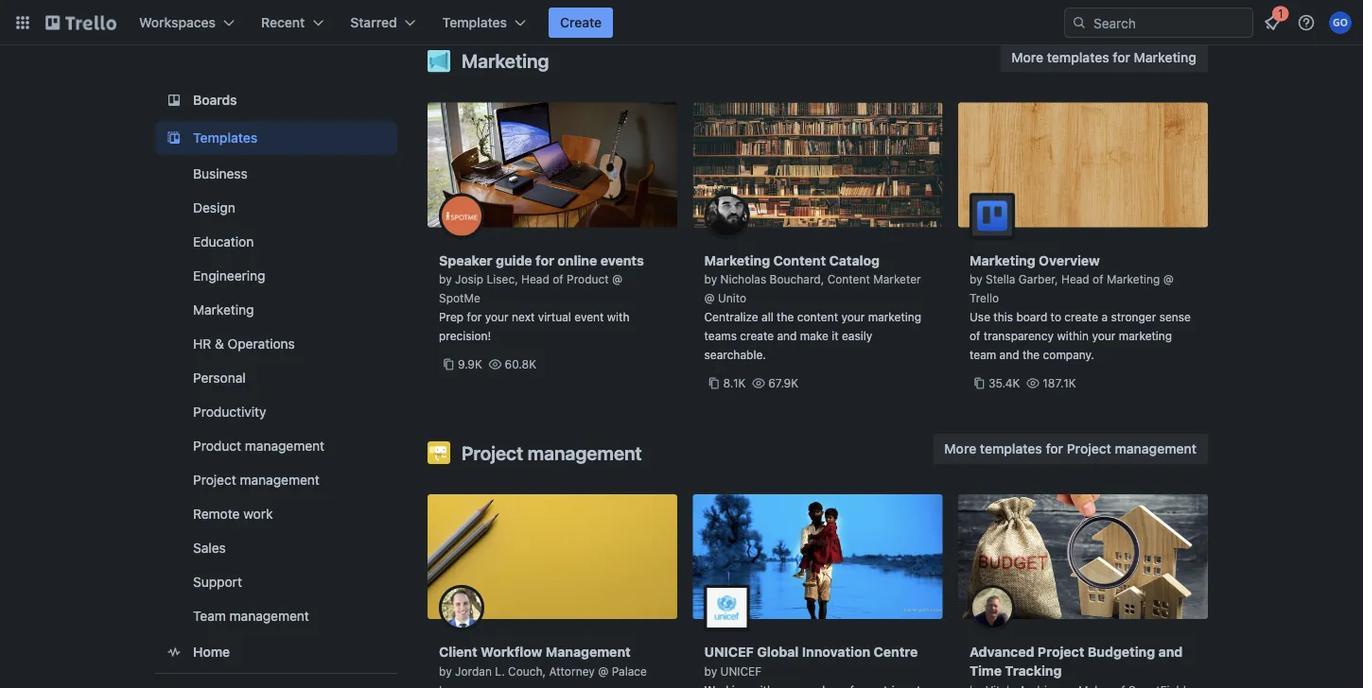 Task type: describe. For each thing, give the bounding box(es) containing it.
education
[[193, 234, 254, 250]]

unicef global innovation centre by unicef
[[704, 645, 918, 678]]

template board image
[[163, 127, 185, 149]]

marketing up &
[[193, 302, 254, 318]]

gary orlando (garyorlando) image
[[1329, 11, 1352, 34]]

unito
[[718, 292, 746, 305]]

product inside product management link
[[193, 438, 241, 454]]

your inside 'speaker guide for online events by josip lisec, head of product @ spotme prep for your next virtual event with precision!'
[[485, 311, 509, 324]]

for for speaker guide for online events by josip lisec, head of product @ spotme prep for your next virtual event with precision!
[[536, 253, 554, 268]]

speaker guide for online events by josip lisec, head of product @ spotme prep for your next virtual event with precision!
[[439, 253, 644, 343]]

client
[[439, 645, 477, 660]]

couch,
[[508, 665, 546, 678]]

attorney
[[549, 665, 595, 678]]

open information menu image
[[1297, 13, 1316, 32]]

marketing content catalog by nicholas bouchard, content marketer @ unito centralize all the content your marketing teams create and make it easily searchable.
[[704, 253, 921, 362]]

by inside client workflow management by jordan l. couch, attorney @ palace law
[[439, 665, 452, 678]]

35.4k
[[988, 377, 1020, 390]]

catalog
[[829, 253, 880, 268]]

next
[[512, 311, 535, 324]]

hr & operations link
[[155, 329, 397, 359]]

boards
[[193, 92, 237, 108]]

1 horizontal spatial project management
[[462, 442, 642, 464]]

for for more templates for project management
[[1046, 441, 1063, 457]]

budgeting
[[1088, 645, 1155, 660]]

templates inside dropdown button
[[442, 15, 507, 30]]

to
[[1051, 311, 1061, 324]]

personal link
[[155, 363, 397, 393]]

team management
[[193, 609, 309, 624]]

board
[[1016, 311, 1047, 324]]

more templates for project management button
[[933, 434, 1208, 464]]

time
[[970, 664, 1002, 679]]

search image
[[1072, 15, 1087, 30]]

virtual
[[538, 311, 571, 324]]

primary element
[[0, 0, 1363, 45]]

make
[[800, 330, 829, 343]]

product management link
[[155, 431, 397, 462]]

product inside 'speaker guide for online events by josip lisec, head of product @ spotme prep for your next virtual event with precision!'
[[567, 273, 609, 286]]

project inside more templates for project management button
[[1067, 441, 1111, 457]]

global
[[757, 645, 799, 660]]

speaker
[[439, 253, 492, 268]]

engineering link
[[155, 261, 397, 291]]

nicholas bouchard, content marketer @ unito image
[[704, 193, 750, 239]]

event
[[574, 311, 604, 324]]

1 vertical spatial project management
[[193, 472, 320, 488]]

prep
[[439, 311, 464, 324]]

more templates for project management
[[944, 441, 1197, 457]]

lisec,
[[487, 273, 518, 286]]

content
[[797, 311, 838, 324]]

palace
[[612, 665, 647, 678]]

law
[[439, 684, 460, 689]]

team
[[970, 349, 996, 362]]

2 horizontal spatial of
[[1093, 273, 1103, 286]]

9.9k
[[458, 358, 482, 371]]

management for the team management link
[[229, 609, 309, 624]]

design link
[[155, 193, 397, 223]]

workspaces button
[[128, 8, 246, 38]]

unicef image
[[704, 586, 750, 631]]

board image
[[163, 89, 185, 112]]

your inside the 'marketing overview by stella garber, head of marketing @ trello use this board to create a stronger sense of transparency within your marketing team and the company.'
[[1092, 330, 1116, 343]]

sales
[[193, 541, 226, 556]]

advanced
[[970, 645, 1034, 660]]

advanced project budgeting and time tracking
[[970, 645, 1183, 679]]

client workflow management by jordan l. couch, attorney @ palace law
[[439, 645, 647, 689]]

marketing down templates dropdown button on the left
[[462, 50, 549, 72]]

searchable.
[[704, 349, 766, 362]]

marketer
[[873, 273, 921, 286]]

productivity
[[193, 404, 266, 420]]

head inside 'speaker guide for online events by josip lisec, head of product @ spotme prep for your next virtual event with precision!'
[[521, 273, 549, 286]]

design
[[193, 200, 235, 216]]

tracking
[[1005, 664, 1062, 679]]

hr
[[193, 336, 211, 352]]

project inside 'advanced project budgeting and time tracking'
[[1038, 645, 1084, 660]]

management
[[546, 645, 631, 660]]

marketing inside marketing content catalog by nicholas bouchard, content marketer @ unito centralize all the content your marketing teams create and make it easily searchable.
[[868, 311, 921, 324]]

use
[[970, 311, 990, 324]]

home link
[[155, 636, 397, 670]]

easily
[[842, 330, 872, 343]]

all
[[761, 311, 773, 324]]

60.8k
[[505, 358, 536, 371]]

support link
[[155, 568, 397, 598]]

create inside the 'marketing overview by stella garber, head of marketing @ trello use this board to create a stronger sense of transparency within your marketing team and the company.'
[[1064, 311, 1098, 324]]

of inside 'speaker guide for online events by josip lisec, head of product @ spotme prep for your next virtual event with precision!'
[[553, 273, 563, 286]]

within
[[1057, 330, 1089, 343]]

company.
[[1043, 349, 1094, 362]]

more for marketing
[[1011, 49, 1043, 65]]

and inside 'advanced project budgeting and time tracking'
[[1158, 645, 1183, 660]]

centralize
[[704, 311, 758, 324]]

product management
[[193, 438, 325, 454]]

create inside marketing content catalog by nicholas bouchard, content marketer @ unito centralize all the content your marketing teams create and make it easily searchable.
[[740, 330, 774, 343]]

and inside marketing content catalog by nicholas bouchard, content marketer @ unito centralize all the content your marketing teams create and make it easily searchable.
[[777, 330, 797, 343]]

your inside marketing content catalog by nicholas bouchard, content marketer @ unito centralize all the content your marketing teams create and make it easily searchable.
[[841, 311, 865, 324]]

support
[[193, 575, 242, 590]]

teams
[[704, 330, 737, 343]]

0 horizontal spatial templates
[[193, 130, 258, 146]]

marketing link
[[155, 295, 397, 325]]

bouchard,
[[770, 273, 824, 286]]

online
[[557, 253, 597, 268]]

stella
[[986, 273, 1015, 286]]

the inside the 'marketing overview by stella garber, head of marketing @ trello use this board to create a stronger sense of transparency within your marketing team and the company.'
[[1022, 349, 1040, 362]]

@ for management
[[598, 665, 608, 678]]

starred
[[350, 15, 397, 30]]



Task type: locate. For each thing, give the bounding box(es) containing it.
0 horizontal spatial project management
[[193, 472, 320, 488]]

1 horizontal spatial product
[[567, 273, 609, 286]]

and inside the 'marketing overview by stella garber, head of marketing @ trello use this board to create a stronger sense of transparency within your marketing team and the company.'
[[999, 349, 1019, 362]]

marketing overview by stella garber, head of marketing @ trello use this board to create a stronger sense of transparency within your marketing team and the company.
[[970, 253, 1191, 362]]

create
[[560, 15, 602, 30]]

1 vertical spatial templates
[[980, 441, 1042, 457]]

garber,
[[1019, 273, 1058, 286]]

personal
[[193, 370, 246, 386]]

project management down 60.8k
[[462, 442, 642, 464]]

0 horizontal spatial the
[[777, 311, 794, 324]]

project up remote
[[193, 472, 236, 488]]

templates
[[1047, 49, 1109, 65], [980, 441, 1042, 457]]

business link
[[155, 159, 397, 189]]

1 horizontal spatial content
[[827, 273, 870, 286]]

work
[[243, 507, 273, 522]]

advanced project budgeting and time tracking link
[[958, 495, 1208, 689]]

more
[[1011, 49, 1043, 65], [944, 441, 976, 457]]

vitaly andrianov, maker of smartfields for trello power-up image
[[970, 586, 1015, 631]]

for inside button
[[1046, 441, 1063, 457]]

l.
[[495, 665, 505, 678]]

marketing down marketer
[[868, 311, 921, 324]]

unicef down global
[[720, 665, 762, 678]]

@ left unito
[[704, 292, 715, 305]]

marketing
[[1134, 49, 1197, 65], [462, 50, 549, 72], [704, 253, 770, 268], [970, 253, 1035, 268], [1107, 273, 1160, 286], [193, 302, 254, 318]]

2 vertical spatial and
[[1158, 645, 1183, 660]]

by inside unicef global innovation centre by unicef
[[704, 665, 717, 678]]

and right budgeting
[[1158, 645, 1183, 660]]

project management icon image
[[428, 442, 450, 464]]

0 vertical spatial create
[[1064, 311, 1098, 324]]

management for the project management link
[[240, 472, 320, 488]]

jordan
[[455, 665, 492, 678]]

0 vertical spatial and
[[777, 330, 797, 343]]

project management
[[462, 442, 642, 464], [193, 472, 320, 488]]

by up law
[[439, 665, 452, 678]]

recent button
[[250, 8, 335, 38]]

2 horizontal spatial and
[[1158, 645, 1183, 660]]

productivity link
[[155, 397, 397, 428]]

project up tracking
[[1038, 645, 1084, 660]]

templates for project management
[[980, 441, 1042, 457]]

content down catalog at the top
[[827, 273, 870, 286]]

workspaces
[[139, 15, 216, 30]]

workflow
[[481, 645, 542, 660]]

remote work link
[[155, 499, 397, 530]]

product down online
[[567, 273, 609, 286]]

1 notification image
[[1261, 11, 1284, 34]]

Search field
[[1087, 9, 1252, 37]]

education link
[[155, 227, 397, 257]]

marketing icon image
[[428, 50, 450, 72]]

sales link
[[155, 533, 397, 564]]

head down the guide
[[521, 273, 549, 286]]

transparency
[[984, 330, 1054, 343]]

recent
[[261, 15, 305, 30]]

1 vertical spatial marketing
[[1119, 330, 1172, 343]]

unicef down unicef image
[[704, 645, 754, 660]]

project down 187.1k at right bottom
[[1067, 441, 1111, 457]]

by left nicholas
[[704, 273, 717, 286]]

marketing up stronger
[[1107, 273, 1160, 286]]

more for project management
[[944, 441, 976, 457]]

templates button
[[431, 8, 537, 38]]

spotme
[[439, 292, 480, 305]]

hr & operations
[[193, 336, 295, 352]]

create up within
[[1064, 311, 1098, 324]]

@ up sense on the top of page
[[1163, 273, 1174, 286]]

1 vertical spatial more
[[944, 441, 976, 457]]

by up spotme
[[439, 273, 452, 286]]

0 horizontal spatial your
[[485, 311, 509, 324]]

0 horizontal spatial and
[[777, 330, 797, 343]]

team
[[193, 609, 226, 624]]

marketing up nicholas
[[704, 253, 770, 268]]

management inside button
[[1115, 441, 1197, 457]]

more inside more templates for project management button
[[944, 441, 976, 457]]

0 vertical spatial content
[[773, 253, 826, 268]]

@ down management
[[598, 665, 608, 678]]

nicholas
[[720, 273, 766, 286]]

0 horizontal spatial head
[[521, 273, 549, 286]]

@ inside client workflow management by jordan l. couch, attorney @ palace law
[[598, 665, 608, 678]]

1 vertical spatial product
[[193, 438, 241, 454]]

innovation
[[802, 645, 870, 660]]

stella garber, head of marketing @ trello image
[[970, 193, 1015, 239]]

marketing up stella
[[970, 253, 1035, 268]]

unicef
[[704, 645, 754, 660], [720, 665, 762, 678]]

josip
[[455, 273, 483, 286]]

1 vertical spatial content
[[827, 273, 870, 286]]

engineering
[[193, 268, 265, 284]]

marketing inside marketing content catalog by nicholas bouchard, content marketer @ unito centralize all the content your marketing teams create and make it easily searchable.
[[704, 253, 770, 268]]

1 vertical spatial the
[[1022, 349, 1040, 362]]

1 vertical spatial unicef
[[720, 665, 762, 678]]

0 vertical spatial the
[[777, 311, 794, 324]]

sense
[[1159, 311, 1191, 324]]

more templates for marketing button
[[1000, 42, 1208, 72]]

for up precision!
[[467, 311, 482, 324]]

overview
[[1039, 253, 1100, 268]]

remote
[[193, 507, 240, 522]]

templates inside more templates for project management button
[[980, 441, 1042, 457]]

create button
[[549, 8, 613, 38]]

jordan l. couch, attorney @ palace law image
[[439, 586, 484, 631]]

product
[[567, 273, 609, 286], [193, 438, 241, 454]]

by inside the 'marketing overview by stella garber, head of marketing @ trello use this board to create a stronger sense of transparency within your marketing team and the company.'
[[970, 273, 982, 286]]

marketing inside the 'marketing overview by stella garber, head of marketing @ trello use this board to create a stronger sense of transparency within your marketing team and the company.'
[[1119, 330, 1172, 343]]

0 vertical spatial project management
[[462, 442, 642, 464]]

1 horizontal spatial templates
[[1047, 49, 1109, 65]]

1 vertical spatial templates
[[193, 130, 258, 146]]

the right all
[[777, 311, 794, 324]]

by up trello
[[970, 273, 982, 286]]

2 horizontal spatial your
[[1092, 330, 1116, 343]]

trello
[[970, 292, 999, 305]]

operations
[[228, 336, 295, 352]]

1 horizontal spatial head
[[1061, 273, 1089, 286]]

home image
[[163, 641, 185, 664]]

2 head from the left
[[1061, 273, 1089, 286]]

and down transparency
[[999, 349, 1019, 362]]

templates down 35.4k
[[980, 441, 1042, 457]]

1 head from the left
[[521, 273, 549, 286]]

0 vertical spatial templates
[[1047, 49, 1109, 65]]

management for product management link
[[245, 438, 325, 454]]

project management up work
[[193, 472, 320, 488]]

0 vertical spatial product
[[567, 273, 609, 286]]

1 horizontal spatial marketing
[[1119, 330, 1172, 343]]

home
[[193, 645, 230, 660]]

starred button
[[339, 8, 427, 38]]

and
[[777, 330, 797, 343], [999, 349, 1019, 362], [1158, 645, 1183, 660]]

project right project management icon
[[462, 442, 523, 464]]

0 vertical spatial marketing
[[868, 311, 921, 324]]

marketing down stronger
[[1119, 330, 1172, 343]]

1 horizontal spatial and
[[999, 349, 1019, 362]]

marketing inside 'button'
[[1134, 49, 1197, 65]]

centre
[[874, 645, 918, 660]]

@ inside marketing content catalog by nicholas bouchard, content marketer @ unito centralize all the content your marketing teams create and make it easily searchable.
[[704, 292, 715, 305]]

your
[[485, 311, 509, 324], [841, 311, 865, 324], [1092, 330, 1116, 343]]

team management link
[[155, 602, 397, 632]]

head down overview
[[1061, 273, 1089, 286]]

back to home image
[[45, 8, 116, 38]]

for down 187.1k at right bottom
[[1046, 441, 1063, 457]]

of
[[553, 273, 563, 286], [1093, 273, 1103, 286], [970, 330, 980, 343]]

0 horizontal spatial templates
[[980, 441, 1042, 457]]

marketing
[[868, 311, 921, 324], [1119, 330, 1172, 343]]

more templates for marketing
[[1011, 49, 1197, 65]]

precision!
[[439, 330, 491, 343]]

your up easily
[[841, 311, 865, 324]]

a
[[1101, 311, 1108, 324]]

0 vertical spatial templates
[[442, 15, 507, 30]]

1 horizontal spatial create
[[1064, 311, 1098, 324]]

the
[[777, 311, 794, 324], [1022, 349, 1040, 362]]

events
[[600, 253, 644, 268]]

0 horizontal spatial product
[[193, 438, 241, 454]]

create
[[1064, 311, 1098, 324], [740, 330, 774, 343]]

your down a
[[1092, 330, 1116, 343]]

0 horizontal spatial marketing
[[868, 311, 921, 324]]

@ for catalog
[[704, 292, 715, 305]]

content up bouchard,
[[773, 253, 826, 268]]

head inside the 'marketing overview by stella garber, head of marketing @ trello use this board to create a stronger sense of transparency within your marketing team and the company.'
[[1061, 273, 1089, 286]]

stronger
[[1111, 311, 1156, 324]]

1 vertical spatial create
[[740, 330, 774, 343]]

0 horizontal spatial more
[[944, 441, 976, 457]]

by inside marketing content catalog by nicholas bouchard, content marketer @ unito centralize all the content your marketing teams create and make it easily searchable.
[[704, 273, 717, 286]]

the down transparency
[[1022, 349, 1040, 362]]

1 horizontal spatial more
[[1011, 49, 1043, 65]]

more inside more templates for marketing 'button'
[[1011, 49, 1043, 65]]

for for more templates for marketing
[[1113, 49, 1130, 65]]

by down unicef image
[[704, 665, 717, 678]]

the inside marketing content catalog by nicholas bouchard, content marketer @ unito centralize all the content your marketing teams create and make it easily searchable.
[[777, 311, 794, 324]]

templates up business
[[193, 130, 258, 146]]

templates inside more templates for marketing 'button'
[[1047, 49, 1109, 65]]

head
[[521, 273, 549, 286], [1061, 273, 1089, 286]]

templates for marketing
[[1047, 49, 1109, 65]]

for right the guide
[[536, 253, 554, 268]]

1 vertical spatial and
[[999, 349, 1019, 362]]

for inside 'button'
[[1113, 49, 1130, 65]]

create down all
[[740, 330, 774, 343]]

for down "search" field
[[1113, 49, 1130, 65]]

josip lisec, head of product @ spotme image
[[439, 193, 484, 239]]

1 horizontal spatial your
[[841, 311, 865, 324]]

of down "use"
[[970, 330, 980, 343]]

by
[[439, 273, 452, 286], [704, 273, 717, 286], [970, 273, 982, 286], [439, 665, 452, 678], [704, 665, 717, 678]]

by inside 'speaker guide for online events by josip lisec, head of product @ spotme prep for your next virtual event with precision!'
[[439, 273, 452, 286]]

with
[[607, 311, 629, 324]]

of down online
[[553, 273, 563, 286]]

1 horizontal spatial of
[[970, 330, 980, 343]]

business
[[193, 166, 247, 182]]

project management link
[[155, 465, 397, 496]]

your left next
[[485, 311, 509, 324]]

8.1k
[[723, 377, 746, 390]]

0 horizontal spatial content
[[773, 253, 826, 268]]

templates up marketing icon
[[442, 15, 507, 30]]

of down overview
[[1093, 273, 1103, 286]]

product down productivity at bottom left
[[193, 438, 241, 454]]

this
[[994, 311, 1013, 324]]

@ inside 'speaker guide for online events by josip lisec, head of product @ spotme prep for your next virtual event with precision!'
[[612, 273, 622, 286]]

&
[[215, 336, 224, 352]]

1 horizontal spatial the
[[1022, 349, 1040, 362]]

@ down events
[[612, 273, 622, 286]]

and left make
[[777, 330, 797, 343]]

1 horizontal spatial templates
[[442, 15, 507, 30]]

0 horizontal spatial of
[[553, 273, 563, 286]]

marketing down "search" field
[[1134, 49, 1197, 65]]

0 vertical spatial unicef
[[704, 645, 754, 660]]

0 vertical spatial more
[[1011, 49, 1043, 65]]

templates link
[[155, 121, 397, 155]]

templates
[[442, 15, 507, 30], [193, 130, 258, 146]]

@ inside the 'marketing overview by stella garber, head of marketing @ trello use this board to create a stronger sense of transparency within your marketing team and the company.'
[[1163, 273, 1174, 286]]

content
[[773, 253, 826, 268], [827, 273, 870, 286]]

0 horizontal spatial create
[[740, 330, 774, 343]]

templates down search icon
[[1047, 49, 1109, 65]]

67.9k
[[768, 377, 798, 390]]

it
[[832, 330, 839, 343]]

@ for by
[[1163, 273, 1174, 286]]



Task type: vqa. For each thing, say whether or not it's contained in the screenshot.


